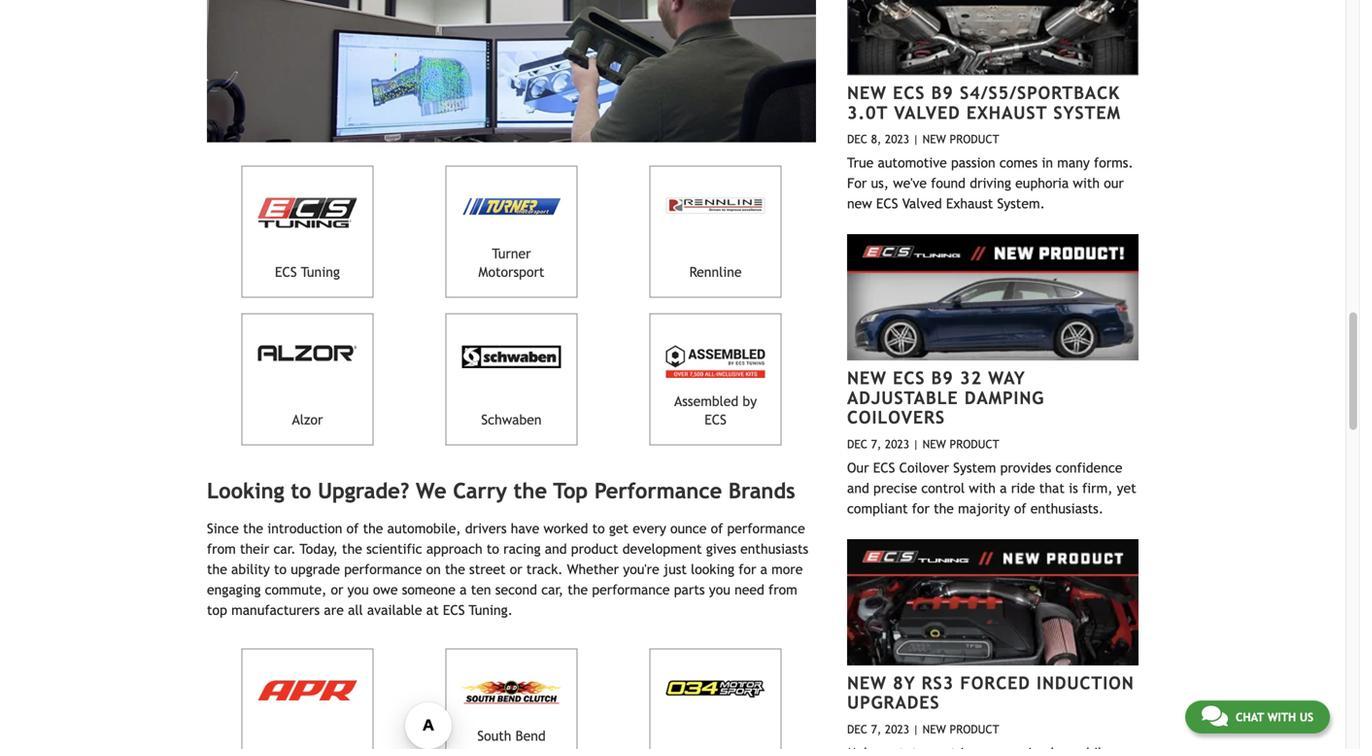 Task type: describe. For each thing, give the bounding box(es) containing it.
car,
[[541, 582, 564, 597]]

damping
[[965, 387, 1045, 408]]

product for exhaust
[[950, 132, 999, 146]]

our
[[1104, 175, 1124, 191]]

turner
[[492, 246, 531, 261]]

new ecs b9 32 way adjustable damping coilovers
[[847, 368, 1045, 428]]

the up have
[[514, 479, 547, 504]]

shop our catalog of 034motorsport parts image
[[666, 681, 765, 698]]

ecs inside 'assembled by ecs'
[[705, 412, 727, 427]]

their
[[240, 541, 269, 557]]

street
[[469, 562, 506, 577]]

for
[[847, 175, 867, 191]]

0 horizontal spatial a
[[460, 582, 467, 597]]

the up engaging
[[207, 562, 227, 577]]

performance
[[594, 479, 722, 504]]

every
[[633, 521, 666, 536]]

track.
[[527, 562, 563, 577]]

top
[[207, 602, 227, 618]]

8,
[[871, 132, 882, 146]]

we
[[416, 479, 447, 504]]

rennline link
[[650, 166, 782, 298]]

clutch
[[492, 747, 531, 749]]

ecs tuning link
[[241, 166, 374, 298]]

brands
[[729, 479, 795, 504]]

new ecs b9 32 way adjustable damping coilovers link
[[847, 368, 1045, 428]]

gives
[[706, 541, 736, 557]]

ecs inside new ecs b9 32 way adjustable damping coilovers
[[893, 368, 925, 388]]

racing
[[503, 541, 541, 557]]

passion
[[951, 155, 996, 171]]

compliant
[[847, 501, 908, 516]]

new ecs b9 s4/s5/sportback 3.0t valved exhaust system
[[847, 83, 1121, 123]]

ecs inside the since the introduction of the automobile, drivers have worked to get every ounce of performance from their car. today, the scientific approach to racing and product development gives enthusiasts the ability to upgrade performance on the street or track.  whether you're just looking for a more engaging commute, or you owe someone a ten second car, the performance parts you need from top manufacturers are all available at ecs tuning.
[[443, 602, 465, 618]]

dec for new ecs b9 32 way adjustable damping coilovers
[[847, 437, 868, 451]]

south bend clutch
[[477, 728, 546, 749]]

schwaben
[[481, 412, 542, 427]]

ounce
[[670, 521, 707, 536]]

drivers
[[465, 521, 507, 536]]

0 horizontal spatial of
[[347, 521, 359, 536]]

the inside dec 7, 2023 | new product our ecs coilover system provides confidence and precise control with a ride that is firm, yet compliant for the majority of enthusiasts.
[[934, 501, 954, 516]]

new for dec 7, 2023 | new product our ecs coilover system provides confidence and precise control with a ride that is firm, yet compliant for the majority of enthusiasts.
[[923, 437, 946, 451]]

manufacturers
[[231, 602, 320, 618]]

worked
[[544, 521, 588, 536]]

introduction
[[267, 521, 342, 536]]

ecs inside new ecs b9 s4/s5/sportback 3.0t valved exhaust system
[[893, 83, 925, 103]]

turner motorsport
[[479, 246, 545, 280]]

chat with us link
[[1185, 701, 1330, 734]]

since
[[207, 521, 239, 536]]

a inside dec 7, 2023 | new product our ecs coilover system provides confidence and precise control with a ride that is firm, yet compliant for the majority of enthusiasts.
[[1000, 480, 1007, 496]]

3.0t
[[847, 102, 888, 123]]

comes
[[1000, 155, 1038, 171]]

and inside dec 7, 2023 | new product our ecs coilover system provides confidence and precise control with a ride that is firm, yet compliant for the majority of enthusiasts.
[[847, 480, 869, 496]]

in
[[1042, 155, 1053, 171]]

rs3
[[922, 673, 954, 693]]

ecs tuning engineer comparing a part to a digital prototype image
[[207, 0, 816, 143]]

new for dec 7, 2023 | new product
[[923, 722, 946, 736]]

coilover
[[899, 460, 949, 475]]

new
[[847, 196, 872, 211]]

| for adjustable
[[913, 437, 919, 451]]

coilovers
[[847, 407, 945, 428]]

new ecs b9 s4/s5/sportback 3.0t valved exhaust system link
[[847, 83, 1121, 123]]

the up their
[[243, 521, 263, 536]]

2 vertical spatial performance
[[592, 582, 670, 597]]

0 horizontal spatial performance
[[344, 562, 422, 577]]

1 horizontal spatial of
[[711, 521, 723, 536]]

32
[[960, 368, 982, 388]]

3 | from the top
[[913, 722, 919, 736]]

car.
[[273, 541, 296, 557]]

valved inside new ecs b9 s4/s5/sportback 3.0t valved exhaust system
[[894, 102, 961, 123]]

alzor link
[[241, 314, 374, 446]]

assembled by ecs link
[[650, 314, 782, 446]]

confidence
[[1056, 460, 1123, 475]]

dec 8, 2023 | new product true automotive passion comes in many forms. for us, we've found driving euphoria with our new ecs valved exhaust system.
[[847, 132, 1134, 211]]

chat with us
[[1236, 710, 1314, 724]]

7, for dec 7, 2023 | new product
[[871, 722, 882, 736]]

at
[[426, 602, 439, 618]]

system.
[[997, 196, 1045, 211]]

8y
[[893, 673, 916, 693]]

ecs inside dec 7, 2023 | new product our ecs coilover system provides confidence and precise control with a ride that is firm, yet compliant for the majority of enthusiasts.
[[873, 460, 895, 475]]

rennline
[[689, 264, 742, 280]]

7, for dec 7, 2023 | new product our ecs coilover system provides confidence and precise control with a ride that is firm, yet compliant for the majority of enthusiasts.
[[871, 437, 882, 451]]

adjustable
[[847, 387, 959, 408]]

just
[[664, 562, 687, 577]]

forms.
[[1094, 155, 1134, 171]]

automobile,
[[387, 521, 461, 536]]

s4/s5/sportback
[[960, 83, 1120, 103]]

ecs inside ecs tuning link
[[275, 264, 297, 280]]

chat
[[1236, 710, 1264, 724]]

1 horizontal spatial a
[[760, 562, 768, 577]]

to up introduction at the left bottom of page
[[291, 479, 311, 504]]

dec for new ecs b9 s4/s5/sportback 3.0t valved exhaust system
[[847, 132, 868, 146]]

enthusiasts.
[[1031, 501, 1104, 516]]

commute,
[[265, 582, 327, 597]]

control
[[921, 480, 965, 496]]

the down approach
[[445, 562, 465, 577]]

tuning
[[301, 264, 340, 280]]

2023 for adjustable
[[885, 437, 910, 451]]

2 you from the left
[[709, 582, 731, 597]]

bend
[[516, 728, 546, 744]]

top
[[553, 479, 588, 504]]

upgrade?
[[318, 479, 409, 504]]

new 8y rs3 forced induction upgrades link
[[847, 673, 1135, 713]]

true
[[847, 155, 874, 171]]

looking to upgrade? we carry the top performance brands
[[207, 479, 795, 504]]

our
[[847, 460, 869, 475]]

system inside new ecs b9 s4/s5/sportback 3.0t valved exhaust system
[[1054, 102, 1121, 123]]

tuning.
[[469, 602, 513, 618]]



Task type: locate. For each thing, give the bounding box(es) containing it.
scientific
[[366, 541, 422, 557]]

turner motorsport link
[[446, 166, 578, 298]]

new left 8y
[[847, 673, 887, 693]]

1 vertical spatial performance
[[344, 562, 422, 577]]

new up automotive
[[923, 132, 946, 146]]

automotive
[[878, 155, 947, 171]]

0 vertical spatial from
[[207, 541, 236, 557]]

1 horizontal spatial with
[[1073, 175, 1100, 191]]

2 vertical spatial 2023
[[885, 722, 910, 736]]

b9 inside new ecs b9 32 way adjustable damping coilovers
[[931, 368, 954, 388]]

and down our
[[847, 480, 869, 496]]

ecs up "precise"
[[873, 460, 895, 475]]

provides
[[1000, 460, 1052, 475]]

1 vertical spatial system
[[953, 460, 996, 475]]

0 horizontal spatial system
[[953, 460, 996, 475]]

0 vertical spatial |
[[913, 132, 919, 146]]

product for damping
[[950, 437, 999, 451]]

exhaust
[[967, 102, 1048, 123], [946, 196, 993, 211]]

of down ride
[[1014, 501, 1027, 516]]

new inside new ecs b9 32 way adjustable damping coilovers
[[847, 368, 887, 388]]

dec 7, 2023 | new product our ecs coilover system provides confidence and precise control with a ride that is firm, yet compliant for the majority of enthusiasts.
[[847, 437, 1137, 516]]

enthusiasts
[[741, 541, 809, 557]]

1 vertical spatial a
[[760, 562, 768, 577]]

1 vertical spatial with
[[969, 480, 996, 496]]

shop our catalog of apr parts image
[[258, 681, 357, 700]]

3 product from the top
[[950, 722, 999, 736]]

1 b9 from the top
[[931, 83, 954, 103]]

you're
[[623, 562, 659, 577]]

with
[[1073, 175, 1100, 191], [969, 480, 996, 496], [1268, 710, 1296, 724]]

product
[[950, 132, 999, 146], [950, 437, 999, 451], [950, 722, 999, 736]]

south bend clutch link
[[446, 648, 578, 749]]

the up scientific on the bottom of page
[[363, 521, 383, 536]]

dec
[[847, 132, 868, 146], [847, 437, 868, 451], [847, 722, 868, 736]]

2 horizontal spatial a
[[1000, 480, 1007, 496]]

1 | from the top
[[913, 132, 919, 146]]

1 horizontal spatial and
[[847, 480, 869, 496]]

and inside the since the introduction of the automobile, drivers have worked to get every ounce of performance from their car. today, the scientific approach to racing and product development gives enthusiasts the ability to upgrade performance on the street or track.  whether you're just looking for a more engaging commute, or you owe someone a ten second car, the performance parts you need from top manufacturers are all available at ecs tuning.
[[545, 541, 567, 557]]

way
[[988, 368, 1026, 388]]

2 horizontal spatial performance
[[727, 521, 805, 536]]

approach
[[426, 541, 483, 557]]

since the introduction of the automobile, drivers have worked to get every ounce of performance from their car. today, the scientific approach to racing and product development gives enthusiasts the ability to upgrade performance on the street or track.  whether you're just looking for a more engaging commute, or you owe someone a ten second car, the performance parts you need from top manufacturers are all available at ecs tuning.
[[207, 521, 809, 618]]

dec left 8, in the right top of the page
[[847, 132, 868, 146]]

a left ride
[[1000, 480, 1007, 496]]

| inside dec 8, 2023 | new product true automotive passion comes in many forms. for us, we've found driving euphoria with our new ecs valved exhaust system.
[[913, 132, 919, 146]]

|
[[913, 132, 919, 146], [913, 437, 919, 451], [913, 722, 919, 736]]

0 vertical spatial b9
[[931, 83, 954, 103]]

that
[[1039, 480, 1065, 496]]

new inside dec 8, 2023 | new product true automotive passion comes in many forms. for us, we've found driving euphoria with our new ecs valved exhaust system.
[[923, 132, 946, 146]]

0 horizontal spatial or
[[331, 582, 343, 597]]

1 horizontal spatial you
[[709, 582, 731, 597]]

2 2023 from the top
[[885, 437, 910, 451]]

performance up 'enthusiasts'
[[727, 521, 805, 536]]

1 vertical spatial exhaust
[[946, 196, 993, 211]]

exhaust up comes
[[967, 102, 1048, 123]]

2 vertical spatial dec
[[847, 722, 868, 736]]

2 vertical spatial a
[[460, 582, 467, 597]]

1 vertical spatial 7,
[[871, 722, 882, 736]]

upgrade
[[291, 562, 340, 577]]

ecs tuning
[[275, 264, 340, 280]]

system inside dec 7, 2023 | new product our ecs coilover system provides confidence and precise control with a ride that is firm, yet compliant for the majority of enthusiasts.
[[953, 460, 996, 475]]

to up the street
[[487, 541, 499, 557]]

induction
[[1037, 673, 1135, 693]]

ecs down assembled
[[705, 412, 727, 427]]

for inside the since the introduction of the automobile, drivers have worked to get every ounce of performance from their car. today, the scientific approach to racing and product development gives enthusiasts the ability to upgrade performance on the street or track.  whether you're just looking for a more engaging commute, or you owe someone a ten second car, the performance parts you need from top manufacturers are all available at ecs tuning.
[[739, 562, 756, 577]]

comments image
[[1202, 704, 1228, 728]]

2 vertical spatial |
[[913, 722, 919, 736]]

0 horizontal spatial and
[[545, 541, 567, 557]]

2 vertical spatial with
[[1268, 710, 1296, 724]]

and down worked
[[545, 541, 567, 557]]

a left ten
[[460, 582, 467, 597]]

b9 for valved
[[931, 83, 954, 103]]

2 b9 from the top
[[931, 368, 954, 388]]

0 vertical spatial system
[[1054, 102, 1121, 123]]

1 horizontal spatial from
[[769, 582, 798, 597]]

2 dec from the top
[[847, 437, 868, 451]]

new inside dec 7, 2023 | new product our ecs coilover system provides confidence and precise control with a ride that is firm, yet compliant for the majority of enthusiasts.
[[923, 437, 946, 451]]

development
[[623, 541, 702, 557]]

is
[[1069, 480, 1078, 496]]

2 vertical spatial product
[[950, 722, 999, 736]]

1 2023 from the top
[[885, 132, 910, 146]]

ecs inside dec 8, 2023 | new product true automotive passion comes in many forms. for us, we've found driving euphoria with our new ecs valved exhaust system.
[[876, 196, 898, 211]]

many
[[1057, 155, 1090, 171]]

precise
[[874, 480, 917, 496]]

1 horizontal spatial or
[[510, 562, 522, 577]]

with up "majority"
[[969, 480, 996, 496]]

b9
[[931, 83, 954, 103], [931, 368, 954, 388]]

1 vertical spatial product
[[950, 437, 999, 451]]

looking
[[207, 479, 284, 504]]

from down the more
[[769, 582, 798, 597]]

system
[[1054, 102, 1121, 123], [953, 460, 996, 475]]

the right today, at left bottom
[[342, 541, 362, 557]]

7, down 'upgrades'
[[871, 722, 882, 736]]

1 7, from the top
[[871, 437, 882, 451]]

by
[[743, 393, 757, 409]]

1 horizontal spatial for
[[912, 501, 930, 516]]

2023 down coilovers
[[885, 437, 910, 451]]

ecs
[[893, 83, 925, 103], [876, 196, 898, 211], [275, 264, 297, 280], [893, 368, 925, 388], [705, 412, 727, 427], [873, 460, 895, 475], [443, 602, 465, 618]]

0 vertical spatial 2023
[[885, 132, 910, 146]]

valved down we've on the top of page
[[902, 196, 942, 211]]

to down car.
[[274, 562, 287, 577]]

0 vertical spatial a
[[1000, 480, 1007, 496]]

0 horizontal spatial with
[[969, 480, 996, 496]]

new up coilover
[[923, 437, 946, 451]]

1 vertical spatial dec
[[847, 437, 868, 451]]

or
[[510, 562, 522, 577], [331, 582, 343, 597]]

get
[[609, 521, 629, 536]]

for down control
[[912, 501, 930, 516]]

valved up automotive
[[894, 102, 961, 123]]

product inside dec 8, 2023 | new product true automotive passion comes in many forms. for us, we've found driving euphoria with our new ecs valved exhaust system.
[[950, 132, 999, 146]]

today,
[[300, 541, 338, 557]]

dec inside dec 7, 2023 | new product our ecs coilover system provides confidence and precise control with a ride that is firm, yet compliant for the majority of enthusiasts.
[[847, 437, 868, 451]]

| up coilover
[[913, 437, 919, 451]]

ecs right "at"
[[443, 602, 465, 618]]

0 horizontal spatial from
[[207, 541, 236, 557]]

new 8y rs3 forced induction upgrades image
[[847, 539, 1139, 665]]

new inside new 8y rs3 forced induction upgrades
[[847, 673, 887, 693]]

to left get
[[592, 521, 605, 536]]

with left us
[[1268, 710, 1296, 724]]

0 vertical spatial 7,
[[871, 437, 882, 451]]

dec up our
[[847, 437, 868, 451]]

new 8y rs3 forced induction upgrades
[[847, 673, 1135, 713]]

0 vertical spatial for
[[912, 501, 930, 516]]

someone
[[402, 582, 456, 597]]

dec 7, 2023 | new product
[[847, 722, 999, 736]]

new down rs3
[[923, 722, 946, 736]]

forced
[[960, 673, 1031, 693]]

| down 'upgrades'
[[913, 722, 919, 736]]

for up need
[[739, 562, 756, 577]]

ecs left tuning
[[275, 264, 297, 280]]

2023 inside dec 7, 2023 | new product our ecs coilover system provides confidence and precise control with a ride that is firm, yet compliant for the majority of enthusiasts.
[[885, 437, 910, 451]]

engaging
[[207, 582, 261, 597]]

1 vertical spatial |
[[913, 437, 919, 451]]

us,
[[871, 175, 889, 191]]

new for dec 8, 2023 | new product true automotive passion comes in many forms. for us, we've found driving euphoria with our new ecs valved exhaust system.
[[923, 132, 946, 146]]

1 horizontal spatial performance
[[592, 582, 670, 597]]

with inside dec 7, 2023 | new product our ecs coilover system provides confidence and precise control with a ride that is firm, yet compliant for the majority of enthusiasts.
[[969, 480, 996, 496]]

we've
[[893, 175, 927, 191]]

1 vertical spatial valved
[[902, 196, 942, 211]]

alzor
[[292, 412, 323, 427]]

7, down coilovers
[[871, 437, 882, 451]]

7, inside dec 7, 2023 | new product our ecs coilover system provides confidence and precise control with a ride that is firm, yet compliant for the majority of enthusiasts.
[[871, 437, 882, 451]]

product down new 8y rs3 forced induction upgrades link
[[950, 722, 999, 736]]

or up the second
[[510, 562, 522, 577]]

owe
[[373, 582, 398, 597]]

ten
[[471, 582, 491, 597]]

on
[[426, 562, 441, 577]]

0 vertical spatial dec
[[847, 132, 868, 146]]

0 vertical spatial with
[[1073, 175, 1100, 191]]

2023 down 'upgrades'
[[885, 722, 910, 736]]

the down control
[[934, 501, 954, 516]]

0 vertical spatial performance
[[727, 521, 805, 536]]

2 horizontal spatial of
[[1014, 501, 1027, 516]]

b9 left 32
[[931, 368, 954, 388]]

south
[[477, 728, 512, 744]]

exhaust inside new ecs b9 s4/s5/sportback 3.0t valved exhaust system
[[967, 102, 1048, 123]]

majority
[[958, 501, 1010, 516]]

2 | from the top
[[913, 437, 919, 451]]

with down many
[[1073, 175, 1100, 191]]

exhaust inside dec 8, 2023 | new product true automotive passion comes in many forms. for us, we've found driving euphoria with our new ecs valved exhaust system.
[[946, 196, 993, 211]]

valved
[[894, 102, 961, 123], [902, 196, 942, 211]]

or up are
[[331, 582, 343, 597]]

dec down 'upgrades'
[[847, 722, 868, 736]]

3 2023 from the top
[[885, 722, 910, 736]]

b9 down new ecs b9 s4/s5/sportback 3.0t valved exhaust system image
[[931, 83, 954, 103]]

performance down you're
[[592, 582, 670, 597]]

b9 for adjustable
[[931, 368, 954, 388]]

the right car,
[[568, 582, 588, 597]]

dec inside dec 8, 2023 | new product true automotive passion comes in many forms. for us, we've found driving euphoria with our new ecs valved exhaust system.
[[847, 132, 868, 146]]

a
[[1000, 480, 1007, 496], [760, 562, 768, 577], [460, 582, 467, 597]]

ecs right new
[[893, 83, 925, 103]]

for inside dec 7, 2023 | new product our ecs coilover system provides confidence and precise control with a ride that is firm, yet compliant for the majority of enthusiasts.
[[912, 501, 930, 516]]

1 product from the top
[[950, 132, 999, 146]]

need
[[735, 582, 764, 597]]

1 vertical spatial 2023
[[885, 437, 910, 451]]

new up coilovers
[[847, 368, 887, 388]]

0 vertical spatial or
[[510, 562, 522, 577]]

are
[[324, 602, 344, 618]]

product inside dec 7, 2023 | new product our ecs coilover system provides confidence and precise control with a ride that is firm, yet compliant for the majority of enthusiasts.
[[950, 437, 999, 451]]

0 vertical spatial and
[[847, 480, 869, 496]]

| for valved
[[913, 132, 919, 146]]

0 horizontal spatial for
[[739, 562, 756, 577]]

3 dec from the top
[[847, 722, 868, 736]]

with inside dec 8, 2023 | new product true automotive passion comes in many forms. for us, we've found driving euphoria with our new ecs valved exhaust system.
[[1073, 175, 1100, 191]]

0 vertical spatial valved
[[894, 102, 961, 123]]

a down 'enthusiasts'
[[760, 562, 768, 577]]

2 product from the top
[[950, 437, 999, 451]]

performance up owe
[[344, 562, 422, 577]]

carry
[[453, 479, 507, 504]]

you up the all
[[347, 582, 369, 597]]

new ecs b9 s4/s5/sportback 3.0t valved exhaust system image
[[847, 0, 1139, 75]]

2 7, from the top
[[871, 722, 882, 736]]

1 dec from the top
[[847, 132, 868, 146]]

1 you from the left
[[347, 582, 369, 597]]

schwaben link
[[446, 314, 578, 446]]

1 vertical spatial b9
[[931, 368, 954, 388]]

1 vertical spatial and
[[545, 541, 567, 557]]

motorsport
[[479, 264, 545, 280]]

of inside dec 7, 2023 | new product our ecs coilover system provides confidence and precise control with a ride that is firm, yet compliant for the majority of enthusiasts.
[[1014, 501, 1027, 516]]

0 horizontal spatial you
[[347, 582, 369, 597]]

more
[[772, 562, 803, 577]]

valved inside dec 8, 2023 | new product true automotive passion comes in many forms. for us, we've found driving euphoria with our new ecs valved exhaust system.
[[902, 196, 942, 211]]

0 vertical spatial product
[[950, 132, 999, 146]]

1 vertical spatial for
[[739, 562, 756, 577]]

ride
[[1011, 480, 1035, 496]]

system up control
[[953, 460, 996, 475]]

ecs up coilovers
[[893, 368, 925, 388]]

product up control
[[950, 437, 999, 451]]

2023 inside dec 8, 2023 | new product true automotive passion comes in many forms. for us, we've found driving euphoria with our new ecs valved exhaust system.
[[885, 132, 910, 146]]

you down looking
[[709, 582, 731, 597]]

2 horizontal spatial with
[[1268, 710, 1296, 724]]

assembled by ecs
[[674, 393, 757, 427]]

7,
[[871, 437, 882, 451], [871, 722, 882, 736]]

1 vertical spatial or
[[331, 582, 343, 597]]

system up many
[[1054, 102, 1121, 123]]

2023 right 8, in the right top of the page
[[885, 132, 910, 146]]

from down since
[[207, 541, 236, 557]]

2023 for valved
[[885, 132, 910, 146]]

1 horizontal spatial system
[[1054, 102, 1121, 123]]

| up automotive
[[913, 132, 919, 146]]

ecs down us,
[[876, 196, 898, 211]]

| inside dec 7, 2023 | new product our ecs coilover system provides confidence and precise control with a ride that is firm, yet compliant for the majority of enthusiasts.
[[913, 437, 919, 451]]

all
[[348, 602, 363, 618]]

driving
[[970, 175, 1011, 191]]

exhaust down "driving"
[[946, 196, 993, 211]]

product up passion
[[950, 132, 999, 146]]

b9 inside new ecs b9 s4/s5/sportback 3.0t valved exhaust system
[[931, 83, 954, 103]]

new ecs b9 32 way adjustable damping coilovers image
[[847, 234, 1139, 361]]

0 vertical spatial exhaust
[[967, 102, 1048, 123]]

of up gives
[[711, 521, 723, 536]]

us
[[1300, 710, 1314, 724]]

1 vertical spatial from
[[769, 582, 798, 597]]

of down upgrade? on the bottom of page
[[347, 521, 359, 536]]

found
[[931, 175, 966, 191]]



Task type: vqa. For each thing, say whether or not it's contained in the screenshot.
of in the Dec 7, 2023 | New Product Our ECS Coilover System provides confidence and precise control with a ride that is firm, yet compliant for the majority of enthusiasts.
yes



